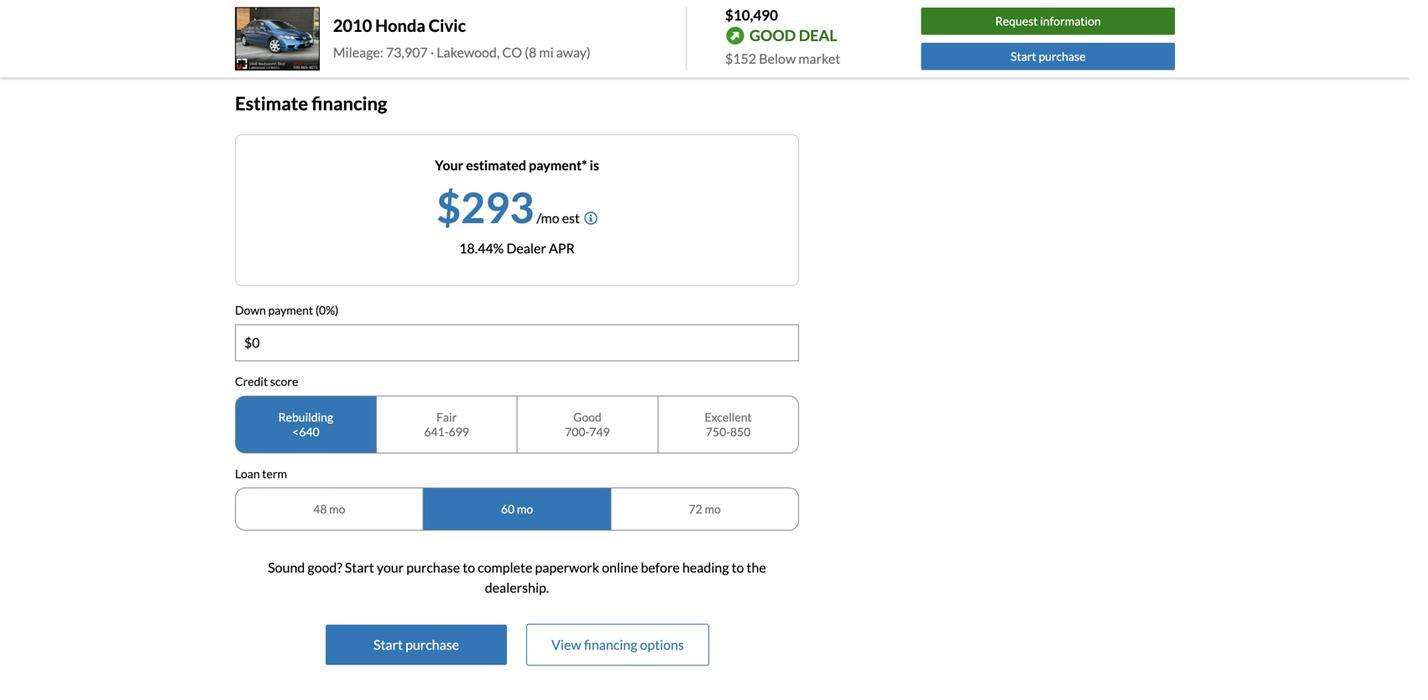 Task type: locate. For each thing, give the bounding box(es) containing it.
start left your
[[345, 560, 374, 576]]

paperwork
[[535, 560, 599, 576]]

payment
[[268, 303, 313, 317]]

for
[[496, 26, 511, 40]]

0 vertical spatial start purchase button
[[922, 43, 1175, 70]]

lakewood,
[[437, 44, 500, 60]]

start purchase button down your
[[326, 625, 507, 665]]

1 vertical spatial purchase
[[406, 560, 460, 576]]

0 vertical spatial start purchase
[[1011, 49, 1086, 63]]

start purchase down your
[[374, 637, 459, 653]]

mileage:
[[333, 44, 384, 60]]

60
[[501, 502, 515, 516]]

estimate financing
[[235, 92, 387, 114]]

18.44% dealer apr
[[459, 240, 575, 257]]

financing right view on the bottom left of the page
[[584, 637, 638, 653]]

mo right 60
[[517, 502, 533, 516]]

1 horizontal spatial to
[[732, 560, 744, 576]]

financing
[[312, 92, 387, 114], [584, 637, 638, 653]]

apr
[[549, 240, 575, 257]]

request
[[996, 14, 1038, 28]]

1 vertical spatial start purchase button
[[326, 625, 507, 665]]

2 to from the left
[[732, 560, 744, 576]]

history
[[264, 26, 300, 40]]

sound good? start your purchase to complete paperwork online before heading to the dealership.
[[268, 560, 766, 596]]

0 vertical spatial financing
[[312, 92, 387, 114]]

1 mo from the left
[[329, 502, 345, 516]]

score
[[270, 374, 298, 389]]

posted
[[390, 26, 426, 40]]

2010
[[333, 15, 372, 36]]

info circle image
[[584, 212, 598, 225]]

<640
[[292, 425, 320, 439]]

down payment (0%)
[[235, 303, 339, 317]]

48
[[313, 502, 327, 516]]

start purchase
[[1011, 49, 1086, 63], [374, 637, 459, 653]]

good?
[[308, 560, 342, 576]]

to left complete
[[463, 560, 475, 576]]

mo for 60 mo
[[517, 502, 533, 516]]

vehicle.
[[535, 26, 573, 40]]

cargurus
[[443, 26, 493, 40]]

financing down mileage:
[[312, 92, 387, 114]]

0 horizontal spatial to
[[463, 560, 475, 576]]

market
[[799, 50, 841, 67]]

$293 /mo est
[[437, 182, 580, 232]]

1 vertical spatial financing
[[584, 637, 638, 653]]

1 horizontal spatial financing
[[584, 637, 638, 653]]

est
[[562, 210, 580, 226]]

0 horizontal spatial start purchase
[[374, 637, 459, 653]]

financing inside button
[[584, 637, 638, 653]]

749
[[590, 425, 610, 439]]

honda
[[375, 15, 425, 36]]

1 horizontal spatial mo
[[517, 502, 533, 516]]

to left the
[[732, 560, 744, 576]]

good deal
[[750, 26, 838, 45]]

start purchase down request information button in the right top of the page
[[1011, 49, 1086, 63]]

850
[[730, 425, 751, 439]]

/mo
[[537, 210, 560, 226]]

excellent 750-850
[[705, 410, 752, 439]]

your
[[377, 560, 404, 576]]

72 mo
[[689, 502, 721, 516]]

0 horizontal spatial financing
[[312, 92, 387, 114]]

co
[[502, 44, 522, 60]]

0 horizontal spatial mo
[[329, 502, 345, 516]]

start
[[1011, 49, 1037, 63], [345, 560, 374, 576], [374, 637, 403, 653]]

prices
[[357, 26, 388, 40]]

estimated
[[466, 157, 526, 174]]

away)
[[556, 44, 591, 60]]

0 vertical spatial start
[[1011, 49, 1037, 63]]

$152 below market
[[725, 50, 841, 67]]

start purchase button down request information button in the right top of the page
[[922, 43, 1175, 70]]

to
[[463, 560, 475, 576], [732, 560, 744, 576]]

1 vertical spatial start
[[345, 560, 374, 576]]

mo right 48
[[329, 502, 345, 516]]

start down request
[[1011, 49, 1037, 63]]

Down payment (0%) text field
[[236, 325, 798, 361]]

credit
[[235, 374, 268, 389]]

complete
[[478, 560, 533, 576]]

mo
[[329, 502, 345, 516], [517, 502, 533, 516], [705, 502, 721, 516]]

loan term
[[235, 467, 287, 481]]

options
[[640, 637, 684, 653]]

72
[[689, 502, 703, 516]]

civic
[[429, 15, 466, 36]]

financing for estimate
[[312, 92, 387, 114]]

1 to from the left
[[463, 560, 475, 576]]

(8
[[525, 44, 537, 60]]

start purchase button
[[922, 43, 1175, 70], [326, 625, 507, 665]]

2 mo from the left
[[517, 502, 533, 516]]

fair 641-699
[[424, 410, 469, 439]]

1 horizontal spatial start purchase button
[[922, 43, 1175, 70]]

mo right the 72 on the bottom left of the page
[[705, 502, 721, 516]]

start down your
[[374, 637, 403, 653]]

information
[[1040, 14, 1101, 28]]

view
[[552, 637, 582, 653]]

3 mo from the left
[[705, 502, 721, 516]]

your estimated payment* is
[[435, 157, 599, 174]]

on
[[428, 26, 441, 40]]

2 horizontal spatial mo
[[705, 502, 721, 516]]

payment*
[[529, 157, 587, 174]]

$152
[[725, 50, 757, 67]]



Task type: describe. For each thing, give the bounding box(es) containing it.
good
[[750, 26, 796, 45]]

term
[[262, 467, 287, 481]]

excellent
[[705, 410, 752, 424]]

loan
[[235, 467, 260, 481]]

1 vertical spatial start purchase
[[374, 637, 459, 653]]

1 horizontal spatial start purchase
[[1011, 49, 1086, 63]]

$10,490
[[725, 6, 778, 24]]

rebuilding
[[278, 410, 333, 424]]

699
[[449, 425, 469, 439]]

0 vertical spatial purchase
[[1039, 49, 1086, 63]]

start inside sound good? start your purchase to complete paperwork online before heading to the dealership.
[[345, 560, 374, 576]]

credit score
[[235, 374, 298, 389]]

dealership.
[[485, 580, 549, 596]]

18.44%
[[459, 240, 504, 257]]

sound
[[268, 560, 305, 576]]

2010 honda civic image
[[235, 7, 320, 71]]

2010 honda civic mileage: 73,907 · lakewood, co (8 mi away)
[[333, 15, 591, 60]]

(0%)
[[316, 303, 339, 317]]

deal
[[799, 26, 838, 45]]

request information button
[[922, 8, 1175, 35]]

is
[[590, 157, 599, 174]]

750-
[[706, 425, 730, 439]]

700-
[[565, 425, 590, 439]]

view financing options
[[552, 637, 684, 653]]

73,907
[[386, 44, 428, 60]]

rebuilding <640
[[278, 410, 333, 439]]

heading
[[683, 560, 729, 576]]

financing for view
[[584, 637, 638, 653]]

fair
[[437, 410, 457, 424]]

2 vertical spatial purchase
[[406, 637, 459, 653]]

·
[[431, 44, 434, 60]]

price
[[235, 26, 262, 40]]

48 mo
[[313, 502, 345, 516]]

mo for 48 mo
[[329, 502, 345, 516]]

price history comprises prices posted on cargurus for this vehicle.
[[235, 26, 573, 40]]

good
[[573, 410, 602, 424]]

below
[[759, 50, 796, 67]]

view financing options button
[[527, 625, 709, 665]]

online
[[602, 560, 638, 576]]

estimate
[[235, 92, 308, 114]]

this
[[513, 26, 532, 40]]

$293
[[437, 182, 534, 232]]

the
[[747, 560, 766, 576]]

mo for 72 mo
[[705, 502, 721, 516]]

before
[[641, 560, 680, 576]]

request information
[[996, 14, 1101, 28]]

down
[[235, 303, 266, 317]]

641-
[[424, 425, 449, 439]]

0 horizontal spatial start purchase button
[[326, 625, 507, 665]]

your
[[435, 157, 464, 174]]

good 700-749
[[565, 410, 610, 439]]

60 mo
[[501, 502, 533, 516]]

dealer
[[507, 240, 546, 257]]

purchase inside sound good? start your purchase to complete paperwork online before heading to the dealership.
[[406, 560, 460, 576]]

mi
[[539, 44, 554, 60]]

comprises
[[303, 26, 355, 40]]

2 vertical spatial start
[[374, 637, 403, 653]]



Task type: vqa. For each thing, say whether or not it's contained in the screenshot.
Savana
no



